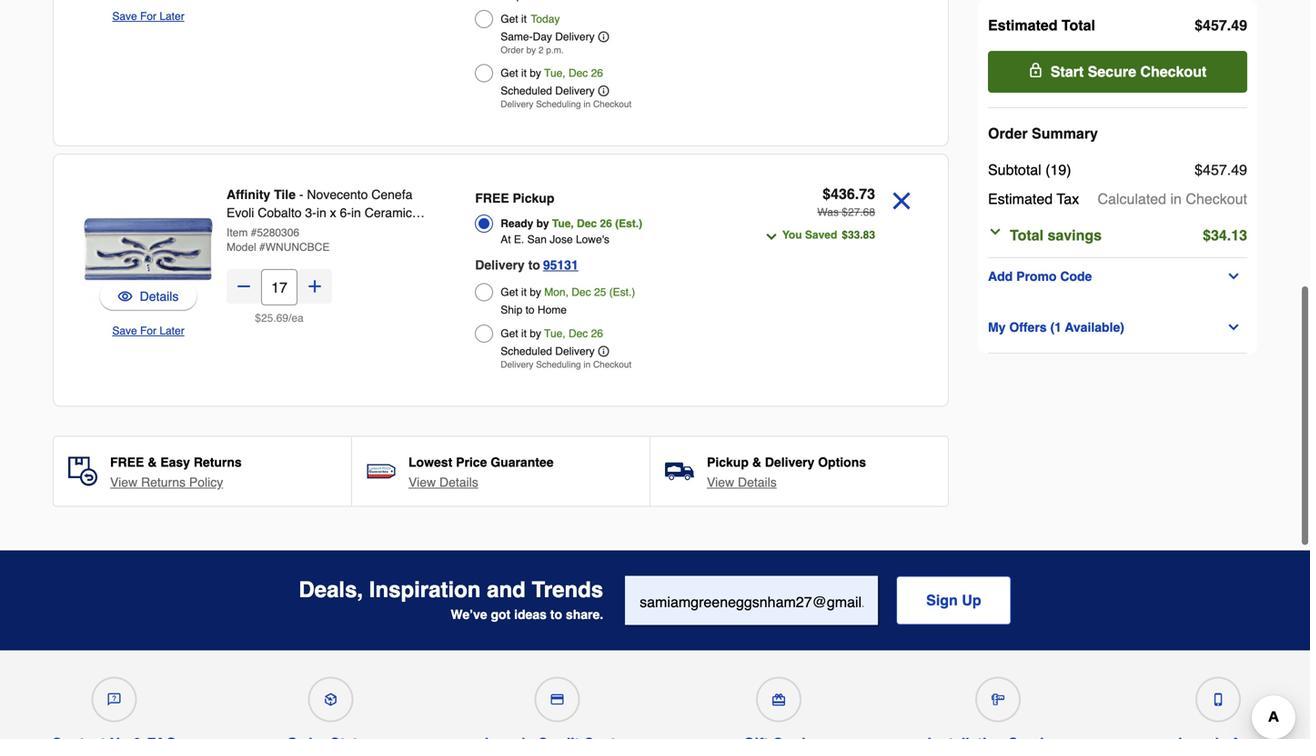 Task type: describe. For each thing, give the bounding box(es) containing it.
436
[[831, 184, 855, 201]]

my
[[988, 320, 1006, 335]]

save for 1st save for later button from the bottom
[[112, 323, 137, 336]]

95131 button
[[543, 253, 578, 274]]

checkout down the get it by mon, dec 25 (est.)
[[593, 358, 632, 369]]

credit card image
[[551, 692, 564, 705]]

deals, inspiration and trends we've got ideas to share.
[[299, 576, 603, 621]]

home
[[538, 302, 567, 315]]

sign up button
[[896, 575, 1011, 624]]

offers
[[1009, 320, 1047, 335]]

free for free pickup
[[475, 189, 509, 204]]

dec up lowe's
[[577, 216, 597, 228]]

457 for estimated total
[[1203, 17, 1227, 34]]

2 get from the top
[[501, 65, 518, 78]]

guarantee
[[491, 454, 554, 468]]

83
[[863, 227, 875, 240]]

& for pickup
[[752, 454, 762, 468]]

sign up
[[926, 591, 981, 607]]

$ 457 . 49 for (19)
[[1195, 162, 1247, 178]]

1 vertical spatial tue,
[[552, 216, 574, 228]]

today
[[531, 11, 560, 24]]

deals,
[[299, 576, 363, 601]]

summary
[[1032, 125, 1098, 142]]

sign up form
[[625, 575, 1011, 626]]

up
[[962, 591, 981, 607]]

$ 34 . 13
[[1203, 227, 1247, 244]]

73
[[859, 184, 875, 201]]

0 horizontal spatial 25
[[261, 310, 273, 323]]

get it by mon, dec 25 (est.)
[[501, 284, 635, 297]]

4 it from the top
[[521, 326, 527, 338]]

model
[[227, 239, 256, 252]]

(19)
[[1046, 162, 1072, 178]]

0 vertical spatial (est.)
[[615, 216, 642, 228]]

to for home
[[526, 302, 535, 315]]

add promo code
[[988, 269, 1092, 284]]

pickup image
[[324, 692, 337, 705]]

ceramic
[[365, 204, 412, 218]]

ready
[[501, 216, 533, 228]]

novecento
[[307, 186, 368, 200]]

by up san
[[536, 216, 549, 228]]

evoli
[[227, 204, 254, 218]]

scheduled delivery for first info image from the bottom
[[501, 343, 595, 356]]

later for 1st save for later button from the bottom
[[160, 323, 184, 336]]

ship
[[501, 302, 523, 315]]

chevron down image for my offers (1 available)
[[1227, 320, 1241, 335]]

in right calculated on the top right of page
[[1171, 191, 1182, 207]]

add
[[988, 269, 1013, 284]]

to for 95131
[[528, 256, 540, 271]]

mobile image
[[1212, 692, 1225, 705]]

e.
[[514, 232, 524, 244]]

order summary
[[988, 125, 1098, 142]]

savings
[[1048, 227, 1102, 244]]

subtotal
[[988, 162, 1042, 178]]

my offers (1 available) link
[[988, 317, 1247, 338]]

same-day delivery
[[501, 29, 595, 41]]

2 save for later button from the top
[[112, 320, 184, 338]]

promo
[[1016, 269, 1057, 284]]

for for 1st save for later button from the bottom
[[140, 323, 157, 336]]

0 horizontal spatial pickup
[[513, 189, 554, 204]]

estimated for estimated total
[[988, 17, 1058, 34]]

view for pickup & delivery options view details
[[707, 474, 734, 488]]

$ 436 . 73 was $ 27 . 68
[[817, 184, 875, 217]]

by down ship to home
[[530, 326, 541, 338]]

was
[[817, 204, 839, 217]]

dec down the get it by mon, dec 25 (est.)
[[569, 326, 588, 338]]

save for later for 1st save for later button from the bottom
[[112, 323, 184, 336]]

457 for subtotal (19)
[[1203, 162, 1227, 178]]

sq.
[[329, 222, 346, 237]]

delivery scheduling in checkout for first info image from the bottom
[[501, 358, 632, 369]]

you
[[782, 227, 802, 240]]

2
[[539, 43, 544, 54]]

subtotal (19)
[[988, 162, 1072, 178]]

view returns policy link
[[110, 472, 223, 490]]

Stepper number input field with increment and decrement buttons number field
[[261, 268, 298, 304]]

by down order by 2 p.m.
[[530, 65, 541, 78]]

my offers (1 available)
[[988, 320, 1125, 335]]

calculated
[[1098, 191, 1167, 207]]

later for 2nd save for later button from the bottom of the page
[[160, 8, 184, 21]]

scheduled delivery for second info image from the bottom of the page
[[501, 83, 595, 96]]

piece)
[[363, 222, 399, 237]]

delivery down p.m. on the left of page
[[555, 83, 595, 96]]

dec down same-day delivery
[[569, 65, 588, 78]]

and
[[487, 576, 526, 601]]

to inside deals, inspiration and trends we've got ideas to share.
[[550, 606, 562, 621]]

ideas
[[514, 606, 547, 621]]

item #5280306 model #wnuncbce
[[227, 225, 330, 252]]

$ left 13
[[1203, 227, 1211, 244]]

order for order by 2 p.m.
[[501, 43, 524, 54]]

49 for estimated total
[[1231, 17, 1247, 34]]

-
[[299, 186, 303, 200]]

affinity tile -
[[227, 186, 307, 200]]

item
[[227, 225, 248, 237]]

in left the x
[[316, 204, 326, 218]]

checkout down info icon
[[593, 97, 632, 108]]

#wnuncbce
[[259, 239, 330, 252]]

trends
[[532, 576, 603, 601]]

details inside pickup & delivery options view details
[[738, 474, 777, 488]]

start secure checkout
[[1051, 63, 1207, 80]]

1 scheduling from the top
[[536, 97, 581, 108]]

33
[[848, 227, 860, 240]]

1 horizontal spatial returns
[[194, 454, 242, 468]]

checkout up 34
[[1186, 191, 1247, 207]]

got
[[491, 606, 511, 621]]

jose
[[550, 232, 573, 244]]

p.m.
[[546, 43, 564, 54]]

free pickup
[[475, 189, 554, 204]]

estimated for estimated tax
[[988, 191, 1053, 207]]

novecento cenefa evoli cobalto 3-in x 6-in ceramic bullnose tile (0.1-sq. ft/ piece)
[[227, 186, 413, 237]]

delivery up p.m. on the left of page
[[555, 29, 595, 41]]

mon,
[[544, 284, 569, 297]]

view details link for view
[[707, 472, 777, 490]]

dimensions image
[[992, 692, 1004, 705]]

save for later for 2nd save for later button from the bottom of the page
[[112, 8, 184, 21]]

share.
[[566, 606, 603, 621]]

4 get from the top
[[501, 326, 518, 338]]

(1
[[1050, 320, 1062, 335]]

san
[[527, 232, 547, 244]]

$ up start secure checkout
[[1195, 17, 1203, 34]]

1 save for later button from the top
[[112, 5, 184, 24]]

1 horizontal spatial total
[[1062, 17, 1095, 34]]

3 it from the top
[[521, 284, 527, 297]]

/ea
[[288, 310, 304, 323]]

add promo code link
[[988, 266, 1247, 288]]

1 scheduled from the top
[[501, 83, 552, 96]]

options
[[818, 454, 866, 468]]

option group containing free pickup
[[475, 184, 728, 374]]



Task type: locate. For each thing, give the bounding box(es) containing it.
info image down the get it by mon, dec 25 (est.)
[[598, 344, 609, 355]]

view
[[110, 474, 137, 488], [409, 474, 436, 488], [707, 474, 734, 488]]

1 vertical spatial scheduled
[[501, 343, 552, 356]]

1 vertical spatial scheduling
[[536, 358, 581, 369]]

1 $ 457 . 49 from the top
[[1195, 17, 1247, 34]]

1 horizontal spatial chevron down image
[[988, 225, 1003, 239]]

delivery down home
[[555, 343, 595, 356]]

1 vertical spatial 25
[[261, 310, 273, 323]]

0 horizontal spatial &
[[148, 454, 157, 468]]

order up subtotal
[[988, 125, 1028, 142]]

0 horizontal spatial free
[[110, 454, 144, 468]]

in up ft/ at the top of page
[[351, 204, 361, 218]]

1 vertical spatial pickup
[[707, 454, 749, 468]]

start secure checkout button
[[988, 51, 1247, 93]]

dec right mon,
[[572, 284, 591, 297]]

0 vertical spatial order
[[501, 43, 524, 54]]

2 scheduled delivery from the top
[[501, 343, 595, 356]]

& inside the free & easy returns view returns policy
[[148, 454, 157, 468]]

later
[[160, 8, 184, 21], [160, 323, 184, 336]]

1 457 from the top
[[1203, 17, 1227, 34]]

1 vertical spatial free
[[110, 454, 144, 468]]

2 view details link from the left
[[707, 472, 777, 490]]

1 vertical spatial save
[[112, 323, 137, 336]]

0 vertical spatial 457
[[1203, 17, 1227, 34]]

pickup inside pickup & delivery options view details
[[707, 454, 749, 468]]

1 horizontal spatial details
[[439, 474, 478, 488]]

view for free & easy returns view returns policy
[[110, 474, 137, 488]]

for for 2nd save for later button from the bottom of the page
[[140, 8, 157, 21]]

cenefa
[[371, 186, 413, 200]]

0 vertical spatial to
[[528, 256, 540, 271]]

1 vertical spatial 457
[[1203, 162, 1227, 178]]

free & easy returns view returns policy
[[110, 454, 242, 488]]

0 horizontal spatial total
[[1010, 227, 1044, 244]]

1 vertical spatial $ 457 . 49
[[1195, 162, 1247, 178]]

free inside the free & easy returns view returns policy
[[110, 454, 144, 468]]

2 457 from the top
[[1203, 162, 1227, 178]]

1 horizontal spatial view details link
[[707, 472, 777, 490]]

1 for from the top
[[140, 8, 157, 21]]

0 vertical spatial scheduling
[[536, 97, 581, 108]]

scheduled delivery inside 'option group'
[[501, 343, 595, 356]]

scheduled
[[501, 83, 552, 96], [501, 343, 552, 356]]

info image
[[598, 30, 609, 40]]

get down ship
[[501, 326, 518, 338]]

2 & from the left
[[752, 454, 762, 468]]

0 vertical spatial 49
[[1231, 17, 1247, 34]]

0 vertical spatial chevron down image
[[1227, 269, 1241, 284]]

to down san
[[528, 256, 540, 271]]

saved
[[805, 227, 837, 240]]

0 vertical spatial 26
[[591, 65, 603, 78]]

0 vertical spatial info image
[[598, 84, 609, 95]]

same-
[[501, 29, 533, 41]]

view details link for details
[[409, 472, 478, 490]]

returns up policy
[[194, 454, 242, 468]]

0 horizontal spatial view details link
[[409, 472, 478, 490]]

2 save from the top
[[112, 323, 137, 336]]

estimated
[[988, 17, 1058, 34], [988, 191, 1053, 207]]

#5280306
[[251, 225, 299, 237]]

delivery scheduling in checkout down p.m. on the left of page
[[501, 97, 632, 108]]

cobalto
[[258, 204, 302, 218]]

customer care image
[[108, 692, 120, 705]]

at e. san jose lowe's
[[501, 232, 610, 244]]

1 get from the top
[[501, 11, 518, 24]]

by
[[526, 43, 536, 54], [530, 65, 541, 78], [536, 216, 549, 228], [530, 284, 541, 297], [530, 326, 541, 338]]

to right the ideas
[[550, 606, 562, 621]]

1 & from the left
[[148, 454, 157, 468]]

free
[[475, 189, 509, 204], [110, 454, 144, 468]]

1 save from the top
[[112, 8, 137, 21]]

easy
[[160, 454, 190, 468]]

lowest price guarantee view details
[[409, 454, 554, 488]]

price
[[456, 454, 487, 468]]

we've
[[451, 606, 487, 621]]

get up same-
[[501, 11, 518, 24]]

view inside the free & easy returns view returns policy
[[110, 474, 137, 488]]

68
[[863, 204, 875, 217]]

$ left 69
[[255, 310, 261, 323]]

1 estimated from the top
[[988, 17, 1058, 34]]

total savings
[[1010, 227, 1102, 244]]

you saved $ 33 . 83
[[782, 227, 875, 240]]

2 estimated from the top
[[988, 191, 1053, 207]]

0 vertical spatial delivery scheduling in checkout
[[501, 97, 632, 108]]

pickup
[[513, 189, 554, 204], [707, 454, 749, 468]]

returns down easy
[[141, 474, 186, 488]]

bullnose
[[227, 222, 275, 237]]

34
[[1211, 227, 1227, 244]]

get it by tue, dec 26 down p.m. on the left of page
[[501, 65, 603, 78]]

delivery down the at
[[475, 256, 525, 271]]

remove item image
[[886, 184, 917, 215]]

details button
[[99, 280, 197, 309], [118, 286, 179, 304]]

delivery scheduling in checkout down home
[[501, 358, 632, 369]]

get it today
[[501, 11, 560, 24]]

ft/
[[349, 222, 360, 237]]

free for free & easy returns view returns policy
[[110, 454, 144, 468]]

2 vertical spatial to
[[550, 606, 562, 621]]

order by 2 p.m.
[[501, 43, 564, 54]]

1 get it by tue, dec 26 from the top
[[501, 65, 603, 78]]

25 left 69
[[261, 310, 273, 323]]

25 right mon,
[[594, 284, 606, 297]]

tue, down p.m. on the left of page
[[544, 65, 566, 78]]

view inside lowest price guarantee view details
[[409, 474, 436, 488]]

2 delivery scheduling in checkout from the top
[[501, 358, 632, 369]]

estimated down subtotal
[[988, 191, 1053, 207]]

$ right the 'was'
[[842, 204, 848, 217]]

$ 457 . 49 for total
[[1195, 17, 1247, 34]]

2 horizontal spatial details
[[738, 474, 777, 488]]

1 delivery scheduling in checkout from the top
[[501, 97, 632, 108]]

1 horizontal spatial order
[[988, 125, 1028, 142]]

by up ship to home
[[530, 284, 541, 297]]

3 get from the top
[[501, 284, 518, 297]]

$ right the saved
[[842, 227, 848, 240]]

3-
[[305, 204, 316, 218]]

3 view from the left
[[707, 474, 734, 488]]

1 save for later from the top
[[112, 8, 184, 21]]

scheduled delivery down home
[[501, 343, 595, 356]]

$ up calculated in checkout at the right
[[1195, 162, 1203, 178]]

at
[[501, 232, 511, 244]]

0 horizontal spatial order
[[501, 43, 524, 54]]

Email Address email field
[[625, 575, 878, 624]]

save
[[112, 8, 137, 21], [112, 323, 137, 336]]

secure
[[1088, 63, 1136, 80]]

novecento cenefa evoli cobalto 3-in x 6-in ceramic bullnose tile (0.1-sq. ft/ piece) image
[[83, 182, 214, 313]]

1 vertical spatial delivery scheduling in checkout
[[501, 358, 632, 369]]

2 $ 457 . 49 from the top
[[1195, 162, 1247, 178]]

27
[[848, 204, 860, 217]]

1 view from the left
[[110, 474, 137, 488]]

0 vertical spatial save for later
[[112, 8, 184, 21]]

1 vertical spatial for
[[140, 323, 157, 336]]

1 info image from the top
[[598, 84, 609, 95]]

tile
[[274, 186, 296, 200], [279, 222, 299, 237]]

1 49 from the top
[[1231, 17, 1247, 34]]

affinity
[[227, 186, 270, 200]]

0 vertical spatial returns
[[194, 454, 242, 468]]

& inside pickup & delivery options view details
[[752, 454, 762, 468]]

0 horizontal spatial returns
[[141, 474, 186, 488]]

chevron down image inside my offers (1 available) link
[[1227, 320, 1241, 335]]

to
[[528, 256, 540, 271], [526, 302, 535, 315], [550, 606, 562, 621]]

info image
[[598, 84, 609, 95], [598, 344, 609, 355]]

2 info image from the top
[[598, 344, 609, 355]]

13
[[1231, 227, 1247, 244]]

chevron down image left "you"
[[764, 228, 779, 242]]

in down the get it by mon, dec 25 (est.)
[[584, 358, 591, 369]]

0 horizontal spatial details
[[140, 288, 179, 302]]

chevron down image
[[988, 225, 1003, 239], [764, 228, 779, 242]]

1 vertical spatial save for later button
[[112, 320, 184, 338]]

0 vertical spatial scheduled delivery
[[501, 83, 595, 96]]

delivery down order by 2 p.m.
[[501, 97, 534, 108]]

in down same-day delivery
[[584, 97, 591, 108]]

chevron down image inside add promo code link
[[1227, 269, 1241, 284]]

2 save for later from the top
[[112, 323, 184, 336]]

1 vertical spatial (est.)
[[609, 284, 635, 297]]

order down same-
[[501, 43, 524, 54]]

0 vertical spatial get it by tue, dec 26
[[501, 65, 603, 78]]

secure image
[[1029, 63, 1043, 77]]

1 vertical spatial total
[[1010, 227, 1044, 244]]

it down ship to home
[[521, 326, 527, 338]]

checkout right secure
[[1140, 63, 1207, 80]]

1 horizontal spatial free
[[475, 189, 509, 204]]

0 horizontal spatial view
[[110, 474, 137, 488]]

tile up #wnuncbce
[[279, 222, 299, 237]]

it up same-
[[521, 11, 527, 24]]

delivery scheduling in checkout inside 'option group'
[[501, 358, 632, 369]]

0 vertical spatial tile
[[274, 186, 296, 200]]

26 up lowe's
[[600, 216, 612, 228]]

code
[[1060, 269, 1092, 284]]

457
[[1203, 17, 1227, 34], [1203, 162, 1227, 178]]

order for order summary
[[988, 125, 1028, 142]]

1 vertical spatial save for later
[[112, 323, 184, 336]]

1 later from the top
[[160, 8, 184, 21]]

estimated tax
[[988, 191, 1079, 207]]

2 49 from the top
[[1231, 162, 1247, 178]]

save for 2nd save for later button from the bottom of the page
[[112, 8, 137, 21]]

1 vertical spatial tile
[[279, 222, 299, 237]]

1 vertical spatial info image
[[598, 344, 609, 355]]

tile left '-'
[[274, 186, 296, 200]]

0 vertical spatial $ 457 . 49
[[1195, 17, 1247, 34]]

delivery to 95131
[[475, 256, 578, 271]]

scheduled down order by 2 p.m.
[[501, 83, 552, 96]]

2 view from the left
[[409, 474, 436, 488]]

& for free
[[148, 454, 157, 468]]

for
[[140, 8, 157, 21], [140, 323, 157, 336]]

1 horizontal spatial &
[[752, 454, 762, 468]]

checkout inside "button"
[[1140, 63, 1207, 80]]

scheduling down home
[[536, 358, 581, 369]]

26
[[591, 65, 603, 78], [600, 216, 612, 228], [591, 326, 603, 338]]

1 vertical spatial estimated
[[988, 191, 1053, 207]]

scheduling down p.m. on the left of page
[[536, 97, 581, 108]]

order
[[501, 43, 524, 54], [988, 125, 1028, 142]]

free up view returns policy link
[[110, 454, 144, 468]]

chevron down image up add
[[988, 225, 1003, 239]]

1 chevron down image from the top
[[1227, 269, 1241, 284]]

option group
[[475, 184, 728, 374]]

total down 'estimated tax'
[[1010, 227, 1044, 244]]

0 vertical spatial tue,
[[544, 65, 566, 78]]

$
[[1195, 17, 1203, 34], [1195, 162, 1203, 178], [823, 184, 831, 201], [842, 204, 848, 217], [842, 227, 848, 240], [1203, 227, 1211, 244], [255, 310, 261, 323]]

25
[[594, 284, 606, 297], [261, 310, 273, 323]]

& left options
[[752, 454, 762, 468]]

get down order by 2 p.m.
[[501, 65, 518, 78]]

plus image
[[306, 276, 324, 294]]

quickview image
[[118, 286, 132, 304]]

total up start
[[1062, 17, 1095, 34]]

0 vertical spatial free
[[475, 189, 509, 204]]

delivery scheduling in checkout for second info image from the bottom of the page
[[501, 97, 632, 108]]

2 for from the top
[[140, 323, 157, 336]]

delivery down ship
[[501, 358, 534, 369]]

details inside lowest price guarantee view details
[[439, 474, 478, 488]]

0 vertical spatial save
[[112, 8, 137, 21]]

2 vertical spatial 26
[[591, 326, 603, 338]]

$ up the 'was'
[[823, 184, 831, 201]]

to right ship
[[526, 302, 535, 315]]

1 vertical spatial scheduled delivery
[[501, 343, 595, 356]]

26 down info icon
[[591, 65, 603, 78]]

2 horizontal spatial view
[[707, 474, 734, 488]]

1 vertical spatial chevron down image
[[1227, 320, 1241, 335]]

0 vertical spatial scheduled
[[501, 83, 552, 96]]

1 vertical spatial 49
[[1231, 162, 1247, 178]]

.
[[1227, 17, 1231, 34], [1227, 162, 1231, 178], [855, 184, 859, 201], [860, 204, 863, 217], [860, 227, 863, 240], [1227, 227, 1231, 244], [273, 310, 276, 323]]

tue, up jose
[[552, 216, 574, 228]]

1 vertical spatial 26
[[600, 216, 612, 228]]

1 horizontal spatial view
[[409, 474, 436, 488]]

1 it from the top
[[521, 11, 527, 24]]

get up ship
[[501, 284, 518, 297]]

x
[[330, 204, 336, 218]]

2 vertical spatial tue,
[[544, 326, 566, 338]]

info image down info icon
[[598, 84, 609, 95]]

0 vertical spatial 25
[[594, 284, 606, 297]]

2 get it by tue, dec 26 from the top
[[501, 326, 603, 338]]

(0.1-
[[302, 222, 329, 237]]

tax
[[1057, 191, 1079, 207]]

view inside pickup & delivery options view details
[[707, 474, 734, 488]]

2 scheduled from the top
[[501, 343, 552, 356]]

delivery scheduling in checkout
[[501, 97, 632, 108], [501, 358, 632, 369]]

1 vertical spatial to
[[526, 302, 535, 315]]

minus image
[[235, 276, 253, 294]]

2 later from the top
[[160, 323, 184, 336]]

delivery left options
[[765, 454, 815, 468]]

1 vertical spatial returns
[[141, 474, 186, 488]]

pickup & delivery options view details
[[707, 454, 866, 488]]

$ 457 . 49
[[1195, 17, 1247, 34], [1195, 162, 1247, 178]]

tue, down home
[[544, 326, 566, 338]]

2 scheduling from the top
[[536, 358, 581, 369]]

& left easy
[[148, 454, 157, 468]]

0 vertical spatial for
[[140, 8, 157, 21]]

get it by tue, dec 26 down home
[[501, 326, 603, 338]]

in
[[584, 97, 591, 108], [1171, 191, 1182, 207], [316, 204, 326, 218], [351, 204, 361, 218], [584, 358, 591, 369]]

1 view details link from the left
[[409, 472, 478, 490]]

total
[[1062, 17, 1095, 34], [1010, 227, 1044, 244]]

delivery inside pickup & delivery options view details
[[765, 454, 815, 468]]

0 vertical spatial pickup
[[513, 189, 554, 204]]

estimated up secure icon
[[988, 17, 1058, 34]]

policy
[[189, 474, 223, 488]]

95131
[[543, 256, 578, 271]]

ship to home
[[501, 302, 567, 315]]

tile inside novecento cenefa evoli cobalto 3-in x 6-in ceramic bullnose tile (0.1-sq. ft/ piece)
[[279, 222, 299, 237]]

0 vertical spatial later
[[160, 8, 184, 21]]

day
[[533, 29, 552, 41]]

it
[[521, 11, 527, 24], [521, 65, 527, 78], [521, 284, 527, 297], [521, 326, 527, 338]]

free inside 'option group'
[[475, 189, 509, 204]]

it up ship to home
[[521, 284, 527, 297]]

inspiration
[[369, 576, 481, 601]]

calculated in checkout
[[1098, 191, 1247, 207]]

chevron down image
[[1227, 269, 1241, 284], [1227, 320, 1241, 335]]

tue,
[[544, 65, 566, 78], [552, 216, 574, 228], [544, 326, 566, 338]]

26 down the get it by mon, dec 25 (est.)
[[591, 326, 603, 338]]

start
[[1051, 63, 1084, 80]]

lowe's
[[576, 232, 610, 244]]

by left 2
[[526, 43, 536, 54]]

it down order by 2 p.m.
[[521, 65, 527, 78]]

dec
[[569, 65, 588, 78], [577, 216, 597, 228], [572, 284, 591, 297], [569, 326, 588, 338]]

$ 25 . 69 /ea
[[255, 310, 304, 323]]

chevron down image for add promo code
[[1227, 269, 1241, 284]]

2 it from the top
[[521, 65, 527, 78]]

1 horizontal spatial pickup
[[707, 454, 749, 468]]

1 vertical spatial get it by tue, dec 26
[[501, 326, 603, 338]]

1 scheduled delivery from the top
[[501, 83, 595, 96]]

view details link
[[409, 472, 478, 490], [707, 472, 777, 490]]

69
[[276, 310, 288, 323]]

gift card image
[[772, 692, 785, 705]]

scheduled down ship to home
[[501, 343, 552, 356]]

1 horizontal spatial 25
[[594, 284, 606, 297]]

0 vertical spatial estimated
[[988, 17, 1058, 34]]

49 for subtotal (19)
[[1231, 162, 1247, 178]]

2 chevron down image from the top
[[1227, 320, 1241, 335]]

checkout
[[1140, 63, 1207, 80], [593, 97, 632, 108], [1186, 191, 1247, 207], [593, 358, 632, 369]]

0 vertical spatial save for later button
[[112, 5, 184, 24]]

scheduled delivery down 2
[[501, 83, 595, 96]]

1 vertical spatial later
[[160, 323, 184, 336]]

free up ready
[[475, 189, 509, 204]]

0 vertical spatial total
[[1062, 17, 1095, 34]]

estimated total
[[988, 17, 1095, 34]]

0 horizontal spatial chevron down image
[[764, 228, 779, 242]]

1 vertical spatial order
[[988, 125, 1028, 142]]

returns
[[194, 454, 242, 468], [141, 474, 186, 488]]



Task type: vqa. For each thing, say whether or not it's contained in the screenshot.
1st SCHEDULED DELIVERY from the bottom of the page
yes



